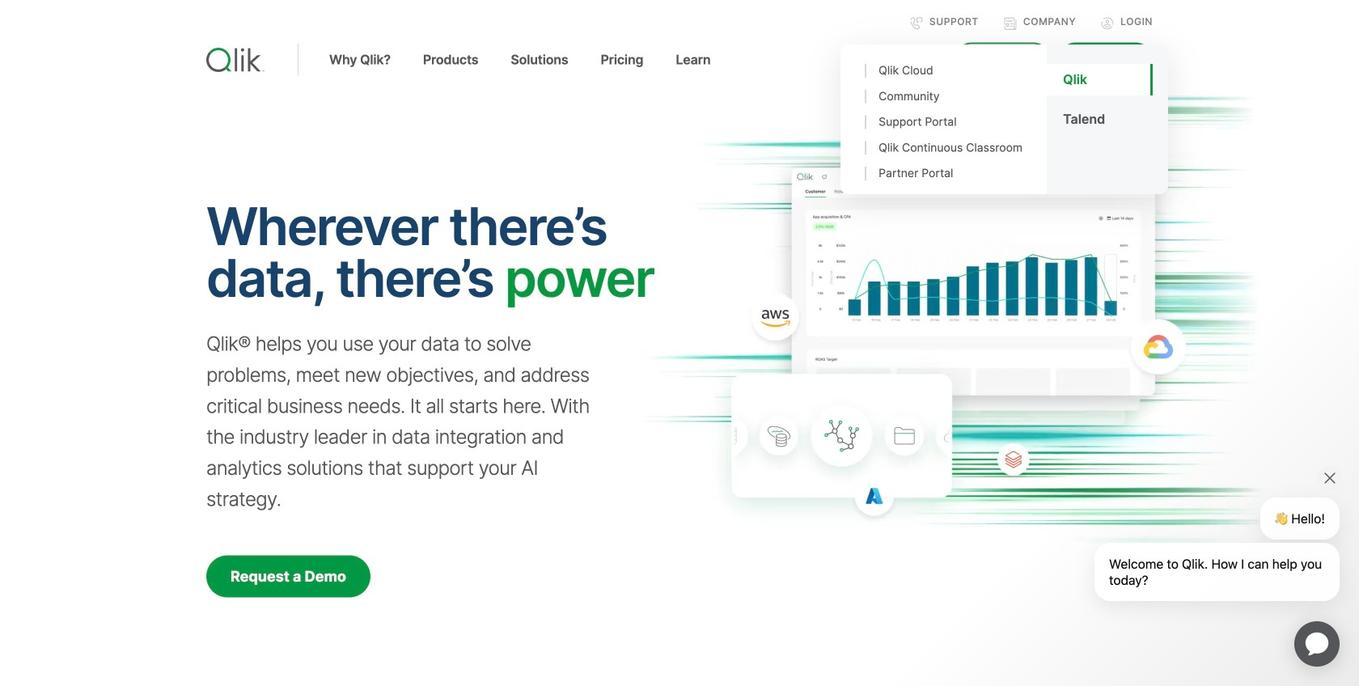 Task type: locate. For each thing, give the bounding box(es) containing it.
application
[[1275, 602, 1359, 686]]

company image
[[1004, 17, 1017, 30]]



Task type: describe. For each thing, give the bounding box(es) containing it.
support image
[[910, 17, 923, 30]]

qlik image
[[206, 48, 265, 72]]

login image
[[1101, 17, 1114, 30]]



Task type: vqa. For each thing, say whether or not it's contained in the screenshot.
APPLICATION
yes



